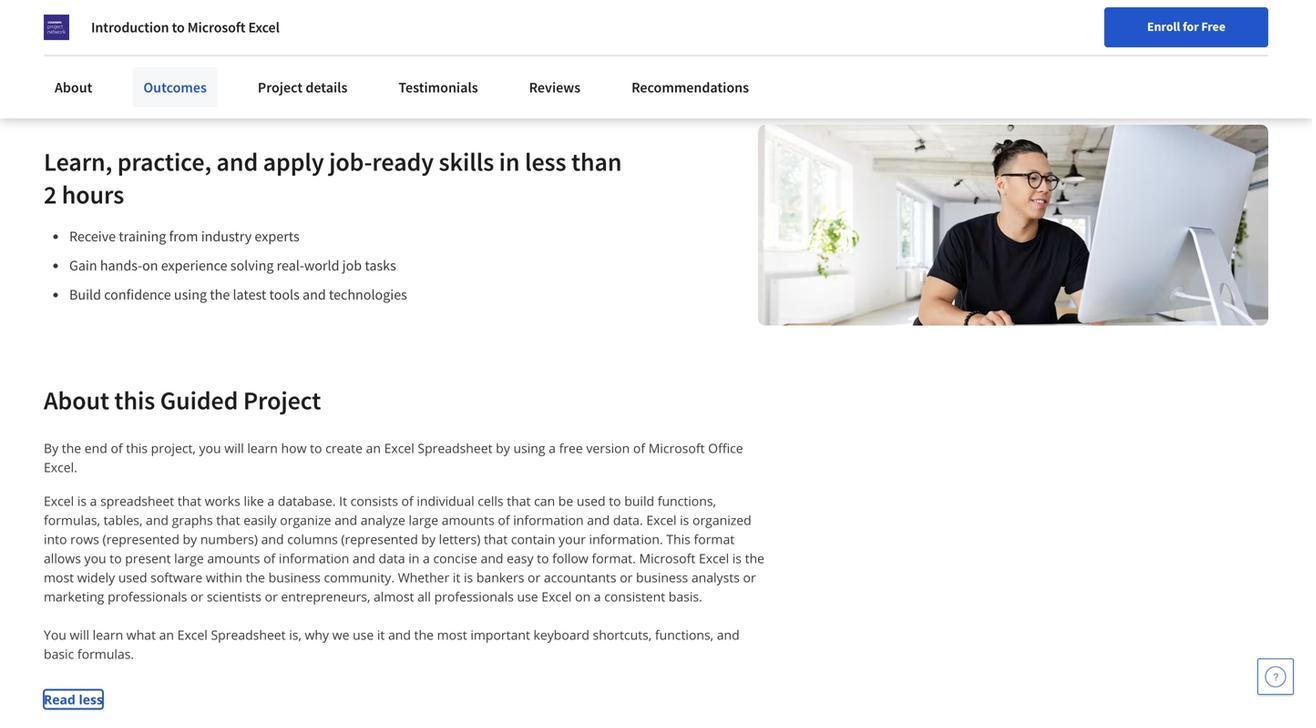 Task type: locate. For each thing, give the bounding box(es) containing it.
letters)
[[439, 531, 481, 548]]

0 vertical spatial amounts
[[442, 512, 495, 529]]

(represented up the present
[[103, 531, 179, 548]]

consists
[[351, 493, 398, 510]]

0 horizontal spatial will
[[70, 627, 89, 644]]

1 vertical spatial in
[[409, 550, 420, 567]]

reviews
[[529, 78, 581, 97]]

in inside excel is a spreadsheet that works like a database. it consists of individual cells that can be used to build functions, formulas, tables, and graphs that easily organize and analyze large amounts of information and data. excel is organized into rows (represented by numbers) and columns (represented by letters) that contain your information. this format allows you to present large amounts of information and data in a concise and easy to follow format. microsoft excel is the most widely used software within the business community. whether it is bankers or accountants or business analysts or marketing professionals or scientists or entrepreneurs, almost all professionals use excel on a consistent basis. you will learn what an excel spreadsheet is, why we use it and the most important keyboard shortcuts, functions, and basic formulas.
[[409, 550, 420, 567]]

this inside by the end of this project, you will learn how to create an excel spreadsheet by using a free version of microsoft office excel.
[[126, 440, 148, 457]]

2 horizontal spatial by
[[496, 440, 510, 457]]

graphs
[[172, 512, 213, 529]]

0 vertical spatial using
[[174, 286, 207, 304]]

and left data.
[[587, 512, 610, 529]]

0 vertical spatial you
[[199, 440, 221, 457]]

business up 'entrepreneurs,'
[[269, 569, 321, 586]]

excel.
[[44, 459, 77, 476]]

2
[[44, 178, 57, 210]]

you up widely
[[84, 550, 106, 567]]

it right we
[[377, 627, 385, 644]]

1 vertical spatial most
[[437, 627, 467, 644]]

an
[[366, 440, 381, 457], [159, 627, 174, 644]]

less right read
[[79, 691, 103, 709]]

0 horizontal spatial used
[[118, 569, 147, 586]]

about
[[55, 78, 92, 97], [44, 385, 109, 416]]

by
[[496, 440, 510, 457], [183, 531, 197, 548], [421, 531, 436, 548]]

an right the create
[[366, 440, 381, 457]]

using down experience
[[174, 286, 207, 304]]

gain hands-on experience solving real-world job tasks
[[69, 256, 396, 275]]

amounts up letters)
[[442, 512, 495, 529]]

information down can
[[513, 512, 584, 529]]

business
[[270, 17, 326, 35]]

formulas.
[[77, 646, 134, 663]]

the down organized
[[745, 550, 765, 567]]

you inside excel is a spreadsheet that works like a database. it consists of individual cells that can be used to build functions, formulas, tables, and graphs that easily organize and analyze large amounts of information and data. excel is organized into rows (represented by numbers) and columns (represented by letters) that contain your information. this format allows you to present large amounts of information and data in a concise and easy to follow format. microsoft excel is the most widely used software within the business community. whether it is bankers or accountants or business analysts or marketing professionals or scientists or entrepreneurs, almost all professionals use excel on a consistent basis. you will learn what an excel spreadsheet is, why we use it and the most important keyboard shortcuts, functions, and basic formulas.
[[84, 550, 106, 567]]

receive training from industry experts
[[69, 227, 300, 245]]

technologies
[[329, 286, 407, 304]]

spreadsheet inside by the end of this project, you will learn how to create an excel spreadsheet by using a free version of microsoft office excel.
[[418, 440, 493, 457]]

this left the project,
[[126, 440, 148, 457]]

1 horizontal spatial use
[[517, 588, 538, 606]]

spreadsheet up individual
[[418, 440, 493, 457]]

professionals down software
[[108, 588, 187, 606]]

and
[[216, 146, 258, 178], [303, 286, 326, 304], [146, 512, 169, 529], [335, 512, 357, 529], [587, 512, 610, 529], [261, 531, 284, 548], [353, 550, 375, 567], [481, 550, 504, 567], [388, 627, 411, 644], [717, 627, 740, 644]]

learn up formulas.
[[93, 627, 123, 644]]

bankers
[[477, 569, 524, 586]]

by down graphs on the left bottom
[[183, 531, 197, 548]]

for left business
[[249, 17, 268, 35]]

large up software
[[174, 550, 204, 567]]

project left the details
[[258, 78, 303, 97]]

of up analyze
[[402, 493, 414, 510]]

0 vertical spatial will
[[224, 440, 244, 457]]

will inside excel is a spreadsheet that works like a database. it consists of individual cells that can be used to build functions, formulas, tables, and graphs that easily organize and analyze large amounts of information and data. excel is organized into rows (represented by numbers) and columns (represented by letters) that contain your information. this format allows you to present large amounts of information and data in a concise and easy to follow format. microsoft excel is the most widely used software within the business community. whether it is bankers or accountants or business analysts or marketing professionals or scientists or entrepreneurs, almost all professionals use excel on a consistent basis. you will learn what an excel spreadsheet is, why we use it and the most important keyboard shortcuts, functions, and basic formulas.
[[70, 627, 89, 644]]

excel up this
[[646, 512, 677, 529]]

1 vertical spatial will
[[70, 627, 89, 644]]

will inside by the end of this project, you will learn how to create an excel spreadsheet by using a free version of microsoft office excel.
[[224, 440, 244, 457]]

a down accountants
[[594, 588, 601, 606]]

a left free
[[549, 440, 556, 457]]

by left letters)
[[421, 531, 436, 548]]

0 vertical spatial microsoft
[[188, 18, 246, 36]]

1 horizontal spatial learn
[[247, 440, 278, 457]]

0 horizontal spatial learn
[[93, 627, 123, 644]]

0 vertical spatial in
[[499, 146, 520, 178]]

of right 'version'
[[633, 440, 645, 457]]

organized
[[693, 512, 752, 529]]

1 professionals from the left
[[108, 588, 187, 606]]

0 vertical spatial most
[[44, 569, 74, 586]]

microsoft down this
[[639, 550, 696, 567]]

0 horizontal spatial (represented
[[103, 531, 179, 548]]

cells
[[478, 493, 504, 510]]

you right the project,
[[199, 440, 221, 457]]

it
[[453, 569, 461, 586], [377, 627, 385, 644]]

to right how
[[310, 440, 322, 457]]

(represented down analyze
[[341, 531, 418, 548]]

0 vertical spatial information
[[513, 512, 584, 529]]

0 horizontal spatial in
[[409, 550, 420, 567]]

(represented
[[103, 531, 179, 548], [341, 531, 418, 548]]

free
[[559, 440, 583, 457]]

0 vertical spatial learn
[[247, 440, 278, 457]]

or down easy
[[528, 569, 541, 586]]

apply
[[263, 146, 324, 178]]

we
[[332, 627, 349, 644]]

1 vertical spatial information
[[279, 550, 349, 567]]

easily
[[244, 512, 277, 529]]

0 horizontal spatial you
[[84, 550, 106, 567]]

that up graphs on the left bottom
[[178, 493, 202, 510]]

data
[[379, 550, 405, 567]]

professionals
[[108, 588, 187, 606], [434, 588, 514, 606]]

or down software
[[191, 588, 203, 606]]

1 vertical spatial about
[[44, 385, 109, 416]]

an right what
[[159, 627, 174, 644]]

1 vertical spatial less
[[79, 691, 103, 709]]

1 horizontal spatial less
[[525, 146, 566, 178]]

0 horizontal spatial amounts
[[207, 550, 260, 567]]

microsoft right about
[[188, 18, 246, 36]]

is up this
[[680, 512, 689, 529]]

1 vertical spatial an
[[159, 627, 174, 644]]

learn,
[[44, 146, 112, 178]]

use down bankers
[[517, 588, 538, 606]]

functions, down basis.
[[655, 627, 714, 644]]

1 vertical spatial you
[[84, 550, 106, 567]]

to left coursera
[[172, 18, 185, 36]]

1 horizontal spatial spreadsheet
[[418, 440, 493, 457]]

most
[[44, 569, 74, 586], [437, 627, 467, 644]]

the inside by the end of this project, you will learn how to create an excel spreadsheet by using a free version of microsoft office excel.
[[62, 440, 81, 457]]

tables,
[[104, 512, 143, 529]]

and left apply
[[216, 146, 258, 178]]

all
[[418, 588, 431, 606]]

microsoft left office
[[649, 440, 705, 457]]

by inside by the end of this project, you will learn how to create an excel spreadsheet by using a free version of microsoft office excel.
[[496, 440, 510, 457]]

this up the project,
[[114, 385, 155, 416]]

the right by
[[62, 440, 81, 457]]

organize
[[280, 512, 331, 529]]

using
[[174, 286, 207, 304], [514, 440, 546, 457]]

project up how
[[243, 385, 321, 416]]

create
[[325, 440, 363, 457]]

0 vertical spatial spreadsheet
[[418, 440, 493, 457]]

about up end
[[44, 385, 109, 416]]

used right be
[[577, 493, 606, 510]]

rows
[[70, 531, 99, 548]]

used down the present
[[118, 569, 147, 586]]

1 business from the left
[[269, 569, 321, 586]]

tasks
[[365, 256, 396, 275]]

1 vertical spatial project
[[243, 385, 321, 416]]

project details link
[[247, 67, 359, 108]]

0 vertical spatial about
[[55, 78, 92, 97]]

learn left how
[[247, 440, 278, 457]]

1 horizontal spatial it
[[453, 569, 461, 586]]

a inside by the end of this project, you will learn how to create an excel spreadsheet by using a free version of microsoft office excel.
[[549, 440, 556, 457]]

this
[[114, 385, 155, 416], [126, 440, 148, 457]]

or up consistent
[[620, 569, 633, 586]]

into
[[44, 531, 67, 548]]

confidence
[[104, 286, 171, 304]]

1 vertical spatial this
[[126, 440, 148, 457]]

and down analysts
[[717, 627, 740, 644]]

how
[[281, 440, 307, 457]]

coursera
[[189, 17, 246, 35]]

0 vertical spatial used
[[577, 493, 606, 510]]

0 vertical spatial large
[[409, 512, 438, 529]]

1 vertical spatial using
[[514, 440, 546, 457]]

use
[[517, 588, 538, 606], [353, 627, 374, 644]]

professionals down bankers
[[434, 588, 514, 606]]

functions, up this
[[658, 493, 716, 510]]

help center image
[[1265, 666, 1287, 688]]

spreadsheet
[[418, 440, 493, 457], [211, 627, 286, 644]]

excel right the create
[[384, 440, 414, 457]]

practice,
[[117, 146, 211, 178]]

office
[[708, 440, 743, 457]]

and down almost
[[388, 627, 411, 644]]

functions,
[[658, 493, 716, 510], [655, 627, 714, 644]]

numbers)
[[200, 531, 258, 548]]

in inside learn, practice, and apply job-ready skills in less than 2 hours
[[499, 146, 520, 178]]

1 horizontal spatial in
[[499, 146, 520, 178]]

1 vertical spatial learn
[[93, 627, 123, 644]]

will right you
[[70, 627, 89, 644]]

0 horizontal spatial business
[[269, 569, 321, 586]]

0 horizontal spatial an
[[159, 627, 174, 644]]

less left than
[[525, 146, 566, 178]]

less inside learn, practice, and apply job-ready skills in less than 2 hours
[[525, 146, 566, 178]]

about down coursera "image"
[[55, 78, 92, 97]]

read
[[44, 691, 75, 709]]

data.
[[613, 512, 643, 529]]

large down individual
[[409, 512, 438, 529]]

0 horizontal spatial most
[[44, 569, 74, 586]]

that up "numbers)"
[[216, 512, 240, 529]]

0 horizontal spatial less
[[79, 691, 103, 709]]

skills
[[439, 146, 494, 178]]

of right end
[[111, 440, 123, 457]]

0 vertical spatial it
[[453, 569, 461, 586]]

1 horizontal spatial an
[[366, 440, 381, 457]]

1 horizontal spatial business
[[636, 569, 688, 586]]

about for about
[[55, 78, 92, 97]]

software
[[151, 569, 203, 586]]

the down all
[[414, 627, 434, 644]]

0 horizontal spatial large
[[174, 550, 204, 567]]

business up basis.
[[636, 569, 688, 586]]

will up works at the bottom left
[[224, 440, 244, 457]]

1 horizontal spatial you
[[199, 440, 221, 457]]

menu item
[[993, 18, 1110, 77]]

0 vertical spatial an
[[366, 440, 381, 457]]

use right we
[[353, 627, 374, 644]]

and down spreadsheet
[[146, 512, 169, 529]]

used
[[577, 493, 606, 510], [118, 569, 147, 586]]

microsoft inside by the end of this project, you will learn how to create an excel spreadsheet by using a free version of microsoft office excel.
[[649, 440, 705, 457]]

0 vertical spatial on
[[142, 256, 158, 275]]

amounts
[[442, 512, 495, 529], [207, 550, 260, 567]]

for left free
[[1183, 18, 1199, 35]]

0 vertical spatial project
[[258, 78, 303, 97]]

1 vertical spatial use
[[353, 627, 374, 644]]

1 vertical spatial it
[[377, 627, 385, 644]]

by up cells
[[496, 440, 510, 457]]

more
[[113, 17, 146, 35]]

most left important
[[437, 627, 467, 644]]

1 horizontal spatial used
[[577, 493, 606, 510]]

and up bankers
[[481, 550, 504, 567]]

1 button
[[1115, 12, 1166, 56]]

0 vertical spatial use
[[517, 588, 538, 606]]

of down easily
[[263, 550, 275, 567]]

1 horizontal spatial (represented
[[341, 531, 418, 548]]

information down columns
[[279, 550, 349, 567]]

it down concise
[[453, 569, 461, 586]]

1 vertical spatial on
[[575, 588, 591, 606]]

that up easy
[[484, 531, 508, 548]]

and inside learn, practice, and apply job-ready skills in less than 2 hours
[[216, 146, 258, 178]]

on down accountants
[[575, 588, 591, 606]]

1 vertical spatial large
[[174, 550, 204, 567]]

1 horizontal spatial using
[[514, 440, 546, 457]]

less
[[525, 146, 566, 178], [79, 691, 103, 709]]

most down allows
[[44, 569, 74, 586]]

can
[[534, 493, 555, 510]]

1 vertical spatial microsoft
[[649, 440, 705, 457]]

outcomes
[[143, 78, 207, 97]]

amounts down "numbers)"
[[207, 550, 260, 567]]

read less button
[[44, 690, 103, 709]]

0 horizontal spatial spreadsheet
[[211, 627, 286, 644]]

important
[[471, 627, 530, 644]]

in up whether
[[409, 550, 420, 567]]

in right skills
[[499, 146, 520, 178]]

show notifications image
[[1129, 23, 1151, 45]]

job-
[[329, 146, 372, 178]]

0 vertical spatial less
[[525, 146, 566, 178]]

1 horizontal spatial for
[[1183, 18, 1199, 35]]

learn inside excel is a spreadsheet that works like a database. it consists of individual cells that can be used to build functions, formulas, tables, and graphs that easily organize and analyze large amounts of information and data. excel is organized into rows (represented by numbers) and columns (represented by letters) that contain your information. this format allows you to present large amounts of information and data in a concise and easy to follow format. microsoft excel is the most widely used software within the business community. whether it is bankers or accountants or business analysts or marketing professionals or scientists or entrepreneurs, almost all professionals use excel on a consistent basis. you will learn what an excel spreadsheet is, why we use it and the most important keyboard shortcuts, functions, and basic formulas.
[[93, 627, 123, 644]]

you
[[44, 627, 66, 644]]

coursera enterprise logos image
[[862, 0, 1227, 23]]

large
[[409, 512, 438, 529], [174, 550, 204, 567]]

1 horizontal spatial on
[[575, 588, 591, 606]]

None search field
[[260, 11, 561, 48]]

works
[[205, 493, 240, 510]]

0 horizontal spatial on
[[142, 256, 158, 275]]

and down it
[[335, 512, 357, 529]]

it
[[339, 493, 347, 510]]

a up formulas,
[[90, 493, 97, 510]]

1 horizontal spatial will
[[224, 440, 244, 457]]

1 horizontal spatial professionals
[[434, 588, 514, 606]]

2 vertical spatial microsoft
[[639, 550, 696, 567]]

0 horizontal spatial professionals
[[108, 588, 187, 606]]

1 vertical spatial spreadsheet
[[211, 627, 286, 644]]



Task type: describe. For each thing, give the bounding box(es) containing it.
formulas,
[[44, 512, 100, 529]]

job
[[342, 256, 362, 275]]

keyboard
[[534, 627, 590, 644]]

recommendations
[[632, 78, 749, 97]]

testimonials
[[399, 78, 478, 97]]

solving
[[230, 256, 274, 275]]

0 vertical spatial this
[[114, 385, 155, 416]]

than
[[571, 146, 622, 178]]

real-
[[277, 256, 304, 275]]

1 (represented from the left
[[103, 531, 179, 548]]

marketing
[[44, 588, 104, 606]]

world
[[304, 256, 339, 275]]

whether
[[398, 569, 450, 586]]

be
[[559, 493, 574, 510]]

hands-
[[100, 256, 142, 275]]

easy
[[507, 550, 534, 567]]

widely
[[77, 569, 115, 586]]

end
[[85, 440, 107, 457]]

of down cells
[[498, 512, 510, 529]]

0 horizontal spatial using
[[174, 286, 207, 304]]

analysts
[[692, 569, 740, 586]]

learn, practice, and apply job-ready skills in less than 2 hours
[[44, 146, 622, 210]]

the up the 'scientists'
[[246, 569, 265, 586]]

0 horizontal spatial by
[[183, 531, 197, 548]]

format
[[694, 531, 735, 548]]

1 horizontal spatial large
[[409, 512, 438, 529]]

project,
[[151, 440, 196, 457]]

microsoft inside excel is a spreadsheet that works like a database. it consists of individual cells that can be used to build functions, formulas, tables, and graphs that easily organize and analyze large amounts of information and data. excel is organized into rows (represented by numbers) and columns (represented by letters) that contain your information. this format allows you to present large amounts of information and data in a concise and easy to follow format. microsoft excel is the most widely used software within the business community. whether it is bankers or accountants or business analysts or marketing professionals or scientists or entrepreneurs, almost all professionals use excel on a consistent basis. you will learn what an excel spreadsheet is, why we use it and the most important keyboard shortcuts, functions, and basic formulas.
[[639, 550, 696, 567]]

1 horizontal spatial amounts
[[442, 512, 495, 529]]

0 horizontal spatial use
[[353, 627, 374, 644]]

spreadsheet
[[100, 493, 174, 510]]

follow
[[552, 550, 589, 567]]

coursera image
[[22, 15, 138, 44]]

1 horizontal spatial information
[[513, 512, 584, 529]]

guided
[[160, 385, 238, 416]]

entrepreneurs,
[[281, 588, 370, 606]]

basic
[[44, 646, 74, 663]]

details
[[306, 78, 348, 97]]

analyze
[[361, 512, 405, 529]]

excel right coursera
[[248, 18, 280, 36]]

is down concise
[[464, 569, 473, 586]]

enroll for free button
[[1105, 7, 1269, 47]]

almost
[[374, 588, 414, 606]]

to up data.
[[609, 493, 621, 510]]

is,
[[289, 627, 302, 644]]

outcomes link
[[133, 67, 218, 108]]

project inside project details link
[[258, 78, 303, 97]]

that left can
[[507, 493, 531, 510]]

you inside by the end of this project, you will learn how to create an excel spreadsheet by using a free version of microsoft office excel.
[[199, 440, 221, 457]]

is up analysts
[[733, 550, 742, 567]]

using inside by the end of this project, you will learn how to create an excel spreadsheet by using a free version of microsoft office excel.
[[514, 440, 546, 457]]

gain
[[69, 256, 97, 275]]

by
[[44, 440, 58, 457]]

enroll for free
[[1147, 18, 1226, 35]]

free
[[1202, 18, 1226, 35]]

an inside by the end of this project, you will learn how to create an excel spreadsheet by using a free version of microsoft office excel.
[[366, 440, 381, 457]]

ready
[[372, 146, 434, 178]]

and right tools
[[303, 286, 326, 304]]

0 horizontal spatial for
[[249, 17, 268, 35]]

information.
[[589, 531, 663, 548]]

individual
[[417, 493, 475, 510]]

industry
[[201, 227, 252, 245]]

community.
[[324, 569, 395, 586]]

less inside the read less button
[[79, 691, 103, 709]]

from
[[169, 227, 198, 245]]

0 horizontal spatial it
[[377, 627, 385, 644]]

experience
[[161, 256, 227, 275]]

to inside by the end of this project, you will learn how to create an excel spreadsheet by using a free version of microsoft office excel.
[[310, 440, 322, 457]]

0 vertical spatial functions,
[[658, 493, 716, 510]]

and up community.
[[353, 550, 375, 567]]

version
[[586, 440, 630, 457]]

learn more about coursera for business link
[[74, 17, 326, 35]]

read less
[[44, 691, 103, 709]]

spreadsheet inside excel is a spreadsheet that works like a database. it consists of individual cells that can be used to build functions, formulas, tables, and graphs that easily organize and analyze large amounts of information and data. excel is organized into rows (represented by numbers) and columns (represented by letters) that contain your information. this format allows you to present large amounts of information and data in a concise and easy to follow format. microsoft excel is the most widely used software within the business community. whether it is bankers or accountants or business analysts or marketing professionals or scientists or entrepreneurs, almost all professionals use excel on a consistent basis. you will learn what an excel spreadsheet is, why we use it and the most important keyboard shortcuts, functions, and basic formulas.
[[211, 627, 286, 644]]

about
[[149, 17, 187, 35]]

build confidence using the latest tools and technologies
[[69, 286, 407, 304]]

and down easily
[[261, 531, 284, 548]]

like
[[244, 493, 264, 510]]

experts
[[255, 227, 300, 245]]

learn more about coursera for business
[[74, 17, 326, 35]]

1 vertical spatial functions,
[[655, 627, 714, 644]]

your
[[559, 531, 586, 548]]

excel up formulas,
[[44, 493, 74, 510]]

enroll
[[1147, 18, 1181, 35]]

a right like
[[267, 493, 275, 510]]

an inside excel is a spreadsheet that works like a database. it consists of individual cells that can be used to build functions, formulas, tables, and graphs that easily organize and analyze large amounts of information and data. excel is organized into rows (represented by numbers) and columns (represented by letters) that contain your information. this format allows you to present large amounts of information and data in a concise and easy to follow format. microsoft excel is the most widely used software within the business community. whether it is bankers or accountants or business analysts or marketing professionals or scientists or entrepreneurs, almost all professionals use excel on a consistent basis. you will learn what an excel spreadsheet is, why we use it and the most important keyboard shortcuts, functions, and basic formulas.
[[159, 627, 174, 644]]

the left latest
[[210, 286, 230, 304]]

build
[[69, 286, 101, 304]]

build
[[625, 493, 654, 510]]

present
[[125, 550, 171, 567]]

reviews link
[[518, 67, 592, 108]]

or right analysts
[[743, 569, 756, 586]]

what
[[127, 627, 156, 644]]

is up formulas,
[[77, 493, 87, 510]]

to down contain
[[537, 550, 549, 567]]

excel is a spreadsheet that works like a database. it consists of individual cells that can be used to build functions, formulas, tables, and graphs that easily organize and analyze large amounts of information and data. excel is organized into rows (represented by numbers) and columns (represented by letters) that contain your information. this format allows you to present large amounts of information and data in a concise and easy to follow format. microsoft excel is the most widely used software within the business community. whether it is bankers or accountants or business analysts or marketing professionals or scientists or entrepreneurs, almost all professionals use excel on a consistent basis. you will learn what an excel spreadsheet is, why we use it and the most important keyboard shortcuts, functions, and basic formulas.
[[44, 493, 768, 663]]

learn inside by the end of this project, you will learn how to create an excel spreadsheet by using a free version of microsoft office excel.
[[247, 440, 278, 457]]

1
[[1146, 15, 1151, 29]]

for inside enroll for free button
[[1183, 18, 1199, 35]]

excel right what
[[177, 627, 208, 644]]

excel down accountants
[[542, 588, 572, 606]]

2 (represented from the left
[[341, 531, 418, 548]]

training
[[119, 227, 166, 245]]

within
[[206, 569, 242, 586]]

to up widely
[[110, 550, 122, 567]]

why
[[305, 627, 329, 644]]

hours
[[62, 178, 124, 210]]

2 business from the left
[[636, 569, 688, 586]]

a up whether
[[423, 550, 430, 567]]

this
[[667, 531, 691, 548]]

1 vertical spatial used
[[118, 569, 147, 586]]

on inside excel is a spreadsheet that works like a database. it consists of individual cells that can be used to build functions, formulas, tables, and graphs that easily organize and analyze large amounts of information and data. excel is organized into rows (represented by numbers) and columns (represented by letters) that contain your information. this format allows you to present large amounts of information and data in a concise and easy to follow format. microsoft excel is the most widely used software within the business community. whether it is bankers or accountants or business analysts or marketing professionals or scientists or entrepreneurs, almost all professionals use excel on a consistent basis. you will learn what an excel spreadsheet is, why we use it and the most important keyboard shortcuts, functions, and basic formulas.
[[575, 588, 591, 606]]

about this guided project
[[44, 385, 321, 416]]

scientists
[[207, 588, 262, 606]]

about for about this guided project
[[44, 385, 109, 416]]

testimonials link
[[388, 67, 489, 108]]

introduction to microsoft excel
[[91, 18, 280, 36]]

1 horizontal spatial by
[[421, 531, 436, 548]]

or right the 'scientists'
[[265, 588, 278, 606]]

by the end of this project, you will learn how to create an excel spreadsheet by using a free version of microsoft office excel.
[[44, 440, 747, 476]]

1 horizontal spatial most
[[437, 627, 467, 644]]

excel down format
[[699, 550, 729, 567]]

format.
[[592, 550, 636, 567]]

accountants
[[544, 569, 617, 586]]

coursera project network image
[[44, 15, 69, 40]]

concise
[[433, 550, 478, 567]]

shortcuts,
[[593, 627, 652, 644]]

0 horizontal spatial information
[[279, 550, 349, 567]]

1 vertical spatial amounts
[[207, 550, 260, 567]]

latest
[[233, 286, 266, 304]]

excel inside by the end of this project, you will learn how to create an excel spreadsheet by using a free version of microsoft office excel.
[[384, 440, 414, 457]]

2 professionals from the left
[[434, 588, 514, 606]]



Task type: vqa. For each thing, say whether or not it's contained in the screenshot.
important
yes



